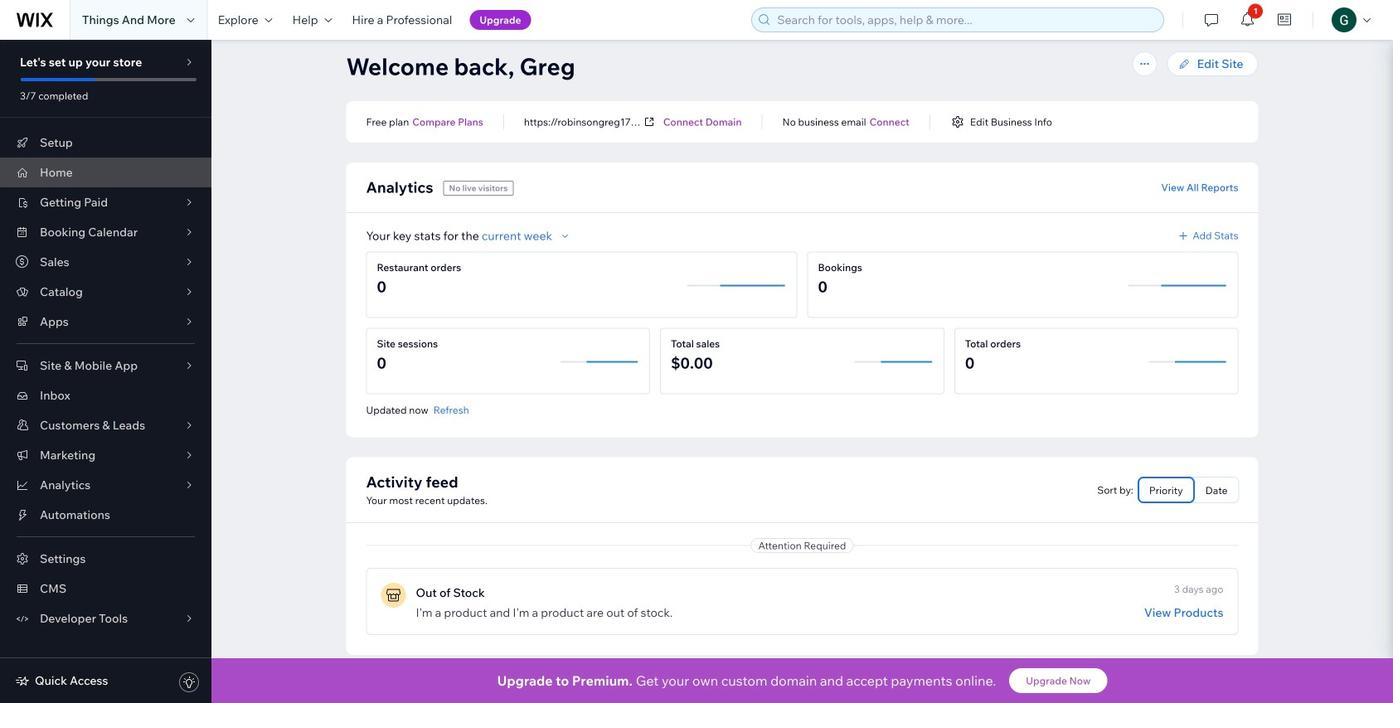 Task type: vqa. For each thing, say whether or not it's contained in the screenshot.
Search for tools, apps, help & more... field
yes



Task type: describe. For each thing, give the bounding box(es) containing it.
Search for tools, apps, help & more... field
[[772, 8, 1159, 32]]



Task type: locate. For each thing, give the bounding box(es) containing it.
sidebar element
[[0, 40, 212, 703]]



